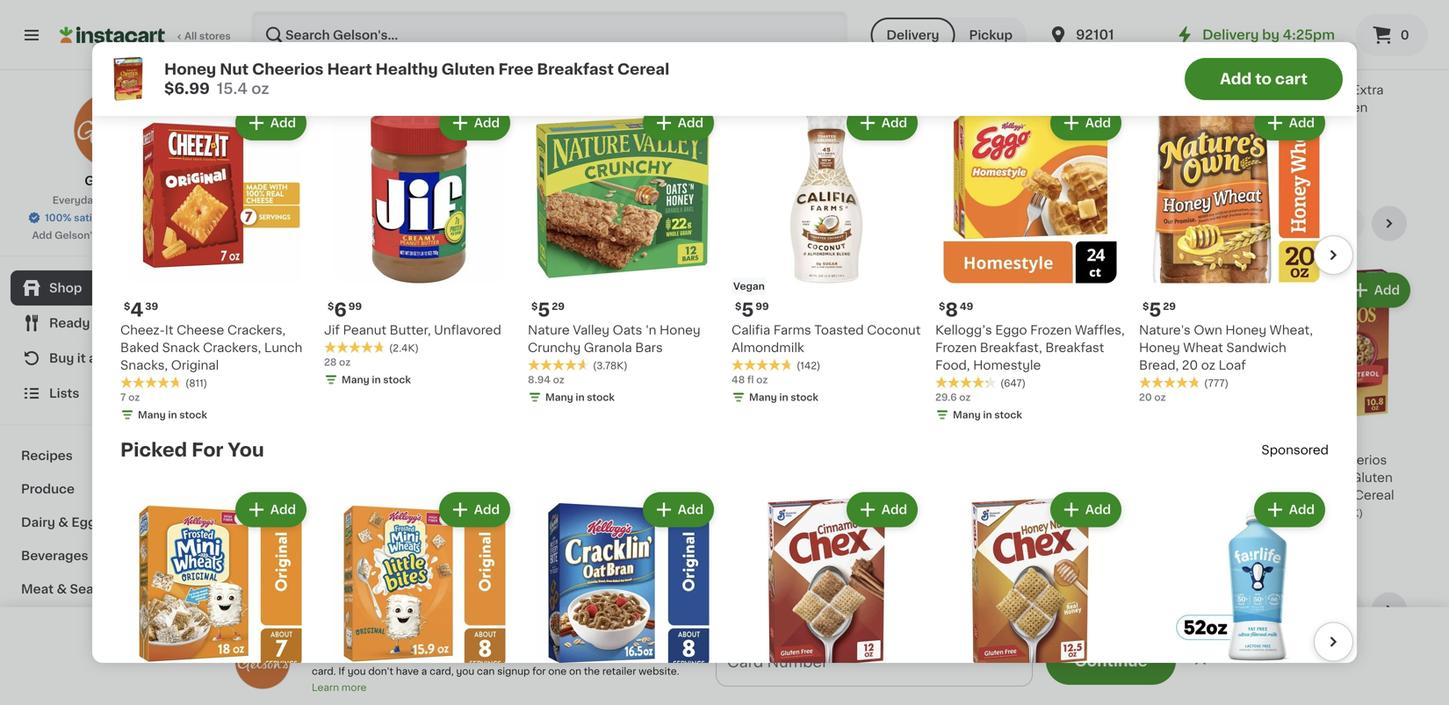 Task type: describe. For each thing, give the bounding box(es) containing it.
product group containing 12.6 oz
[[430, 269, 582, 522]]

39
[[145, 302, 158, 312]]

close image
[[1192, 651, 1210, 668]]

add gelson's rewards to save link
[[32, 228, 192, 243]]

breakfast inside frosted mini-wheats breakfast cereal, kids cereal, family breakfast, original
[[763, 472, 822, 484]]

many in stock down doz
[[1113, 136, 1183, 146]]

dozen
[[1329, 101, 1368, 114]]

grade
[[347, 101, 385, 114]]

100%
[[45, 213, 72, 223]]

9
[[606, 61, 619, 79]]

item carousel region containing 4
[[96, 95, 1354, 433]]

coconut
[[867, 324, 921, 337]]

(811)
[[185, 379, 207, 388]]

nature
[[528, 324, 570, 337]]

15.9 oz
[[763, 523, 797, 532]]

gelson's organic jumbo eggs 12 ct
[[929, 84, 1081, 128]]

1 vertical spatial rewards
[[469, 631, 526, 644]]

0 horizontal spatial frozen
[[936, 342, 977, 354]]

service type group
[[871, 18, 1027, 53]]

honey up bread,
[[1140, 342, 1181, 354]]

honey inside "nature valley oats 'n honey crunchy granola bars"
[[660, 324, 701, 337]]

nsored
[[1286, 444, 1329, 457]]

organic up vital farms eggs, organic, pasture raised, large
[[765, 41, 805, 51]]

5 inside mush blueberry overnight oats 5 oz
[[264, 489, 270, 498]]

free inside honey nut cheerios heart healthy gluten free breakfast cereal
[[596, 489, 624, 502]]

healthy inside 5 honey nut cheerios heart healthy gluten free breakfast cereal
[[1300, 472, 1349, 484]]

$ for califia farms toasted coconut almondmilk
[[735, 302, 742, 312]]

frosted mini-wheats breakfast cereal, kids cereal, family breakfast, original
[[763, 454, 899, 519]]

add to cart
[[1220, 72, 1308, 87]]

1 (3.38k) from the left
[[661, 509, 698, 518]]

guarantee
[[135, 213, 186, 223]]

pasture inside vital farms pasture raised large grade a eggs 12 ct
[[334, 84, 381, 96]]

99 for 3
[[1286, 61, 1300, 71]]

5 for nature
[[538, 301, 550, 319]]

organic inside gelson's organic jumbo eggs 12 ct
[[986, 84, 1035, 96]]

orders
[[779, 666, 831, 681]]

breakfast inside 5 honey nut cheerios heart healthy gluten free breakfast cereal
[[1293, 489, 1352, 502]]

vital farms eggs, organic, pasture raised, large 12 ct
[[596, 84, 748, 146]]

large inside vital farms eggs, organic, pasture raised, large 12 ct
[[596, 119, 631, 131]]

0 button
[[1357, 14, 1429, 56]]

farms for vital farms eggs, organic, pasture raised, large 12 ct
[[626, 84, 664, 96]]

dairy
[[21, 517, 55, 529]]

oz for 12 oz
[[1108, 505, 1120, 515]]

snacks,
[[120, 359, 168, 372]]

learn more link
[[312, 683, 367, 693]]

(647)
[[1001, 379, 1026, 388]]

large inside gelson's eggs extra large half dozen 6 ct
[[1262, 101, 1297, 114]]

beverages
[[21, 550, 88, 562]]

ct inside gelson's large eggs cage free 12 ct
[[443, 119, 453, 128]]

baked
[[120, 342, 159, 354]]

many in stock down 29.6 oz on the bottom right of the page
[[953, 410, 1023, 420]]

you
[[228, 441, 264, 460]]

cheez-
[[120, 324, 165, 337]]

view all (50+) button for breakfast
[[1205, 206, 1316, 241]]

many down the 15.9 oz
[[780, 540, 808, 550]]

picked
[[120, 441, 187, 460]]

many down doz
[[1113, 136, 1141, 146]]

have
[[396, 667, 419, 677]]

retailer
[[603, 667, 636, 677]]

10.8 oz
[[1262, 523, 1296, 532]]

on inside treatment tracker modal dialog
[[704, 666, 724, 681]]

ct inside gelson's organic jumbo eggs 12 ct
[[942, 119, 952, 128]]

get free delivery on next 3 orders • add $10.00 to qualify.
[[568, 666, 1007, 681]]

nature's own honey wheat, honey wheat sandwich bread, 20 oz loaf
[[1140, 324, 1314, 372]]

don't
[[368, 667, 394, 677]]

many down 29.6 oz on the bottom right of the page
[[953, 410, 981, 420]]

many down overnight
[[281, 506, 309, 516]]

many in stock down 'half' on the top
[[1280, 136, 1349, 146]]

4 for cheez-it cheese crackers, baked snack crackers, lunch snacks, original
[[130, 301, 143, 319]]

0 horizontal spatial cereal,
[[763, 489, 806, 502]]

free inside a good egg pasteurized cage-free large eggs 1 doz
[[1134, 101, 1162, 114]]

own
[[1194, 324, 1223, 337]]

qualify.
[[952, 666, 1007, 681]]

raised, for vital farms eggs, organic, pasture raised, large 12 ct
[[702, 101, 748, 114]]

half
[[1300, 101, 1325, 114]]

large inside gelson's large eggs cage free 12 ct
[[486, 84, 521, 96]]

oz for 15.9 oz
[[785, 523, 797, 532]]

pasture for vital farms eggs, organic, pasture raised, large 12 ct
[[652, 101, 699, 114]]

overnight
[[264, 472, 325, 484]]

bunches
[[1005, 454, 1059, 466]]

gelson's up "everyday store prices" link
[[85, 175, 140, 187]]

oz for 12.6 oz
[[452, 489, 463, 499]]

organic, for vital farms eggs, organic, pasture raised, large 12 ct
[[596, 101, 649, 114]]

vegan
[[734, 282, 765, 291]]

oz right fl
[[757, 375, 768, 385]]

honey nut cheerios heart healthy gluten free breakfast cereal
[[596, 454, 729, 502]]

many down vital farms eggs, organic, pasture raised, large 12 ct
[[614, 154, 642, 163]]

fl
[[748, 375, 754, 385]]

store
[[102, 195, 128, 205]]

12 inside vital farms eggs, organic, pasture raised, large 12 ct
[[596, 136, 607, 146]]

vital for vital farms eggs, organic, pasture raised, large
[[763, 84, 790, 96]]

many down the 8.94 oz in the left bottom of the page
[[546, 393, 573, 402]]

0 vertical spatial 7
[[274, 61, 285, 79]]

1 vertical spatial gelson's logo image
[[235, 634, 291, 690]]

all stores
[[185, 31, 231, 41]]

to inside treatment tracker modal dialog
[[932, 666, 948, 681]]

original for snack
[[171, 359, 219, 372]]

Card Number text field
[[717, 638, 1032, 686]]

15.4 inside honey nut cheerios heart healthy gluten free breakfast cereal $6.99 15.4 oz
[[217, 81, 248, 96]]

product group containing vital farms eggs, organic, pasture raised, large
[[763, 0, 915, 185]]

product group containing 4
[[120, 102, 310, 426]]

eggs, for vital farms eggs, organic, pasture raised, large
[[834, 84, 868, 96]]

(50+) for baking and cooking
[[1263, 604, 1297, 616]]

1 vertical spatial your
[[573, 651, 595, 660]]

1 vertical spatial with
[[346, 631, 374, 644]]

5 inside 5 honey nut cheerios heart healthy gluten free breakfast cereal
[[1272, 431, 1284, 449]]

cereal, inside post honey bunches of oats with almonds breakfast cereal, heart healthy, small box
[[991, 489, 1035, 502]]

jif peanut butter, unflavored
[[324, 324, 502, 337]]

$ for nature valley oats 'n honey crunchy granola bars
[[532, 302, 538, 312]]

$ for cheez-it cheese crackers, baked snack crackers, lunch snacks, original
[[124, 302, 130, 312]]

(2.4k)
[[389, 344, 419, 353]]

cheerios inside 5 honey nut cheerios heart healthy gluten free breakfast cereal
[[1332, 454, 1388, 466]]

item carousel region containing baking and cooking
[[264, 593, 1415, 706]]

honey inside post honey bunches of oats with almonds breakfast cereal, heart healthy, small box
[[960, 454, 1002, 466]]

49
[[960, 302, 974, 312]]

$6.99
[[164, 81, 210, 96]]

breakfast, inside frosted mini-wheats breakfast cereal, kids cereal, family breakfast, original
[[763, 507, 825, 519]]

gelson's up retailer
[[597, 651, 639, 660]]

farms for vital farms eggs, organic, pasture raised, large
[[793, 84, 831, 96]]

with inside post honey bunches of oats with almonds breakfast cereal, heart healthy, small box
[[962, 472, 988, 484]]

add to cart button
[[1185, 58, 1343, 100]]

jumbo
[[1038, 84, 1081, 96]]

large inside vital farms eggs, organic, pasture raised, large
[[763, 119, 798, 131]]

& for meat
[[57, 583, 67, 596]]

stores
[[199, 31, 231, 41]]

$ for kellogg's eggo frozen waffles, frozen breakfast, breakfast food, homestyle
[[939, 302, 946, 312]]

many down the 7 oz
[[138, 410, 166, 420]]

many in stock down small
[[947, 524, 1016, 534]]

many down 12.6 oz at left
[[448, 506, 475, 516]]

heart inside 5 honey nut cheerios heart healthy gluten free breakfast cereal
[[1262, 472, 1297, 484]]

(777)
[[1205, 379, 1229, 388]]

cage
[[430, 101, 463, 114]]

$ for vital farms pasture raised large grade a eggs
[[267, 61, 274, 71]]

gelson's inside gelson's organic jumbo eggs 12 ct
[[929, 84, 983, 96]]

information
[[436, 651, 491, 660]]

many in stock down fl
[[749, 393, 819, 402]]

view all (50+) button for baking and cooking
[[1205, 593, 1316, 628]]

1 vertical spatial to
[[146, 231, 156, 240]]

99 for 6
[[349, 302, 362, 312]]

if
[[339, 667, 345, 677]]

eggo
[[996, 324, 1028, 337]]

many in stock down (811)
[[138, 410, 207, 420]]

healthy for honey nut cheerios heart healthy gluten free breakfast cereal $6.99 15.4 oz
[[376, 62, 438, 77]]

oats inside post honey bunches of oats with almonds breakfast cereal, heart healthy, small box
[[929, 472, 959, 484]]

product group containing 8
[[936, 102, 1126, 426]]

vital farms eggs, organic, pasture raised, large
[[763, 84, 914, 131]]

nature valley oats 'n honey crunchy granola bars
[[528, 324, 701, 354]]

99 for 9
[[621, 61, 634, 71]]

kids
[[872, 472, 899, 484]]

12 inside vital farms pasture raised large grade a eggs 12 ct
[[264, 136, 274, 146]]

ct inside vital farms eggs, organic, pasture raised, large 12 ct
[[609, 136, 619, 146]]

waffles,
[[1075, 324, 1125, 337]]

for
[[533, 667, 546, 677]]

28
[[324, 358, 337, 367]]

many down 10.8 oz
[[1280, 540, 1308, 550]]

view all (50+) for baking and cooking
[[1212, 604, 1297, 616]]

breakfast, inside 'kellogg's eggo frozen waffles, frozen breakfast, breakfast food, homestyle'
[[980, 342, 1043, 354]]

many down 'half' on the top
[[1280, 136, 1308, 146]]

28 oz
[[324, 358, 351, 367]]

organic, for vital farms eggs, organic, pasture raised, large
[[763, 101, 815, 114]]

oz for 29.6 oz
[[960, 393, 971, 402]]

oz for 20 oz
[[1155, 393, 1166, 402]]

oz for 28 oz
[[339, 358, 351, 367]]

20 oz
[[1140, 393, 1166, 402]]

cereal for honey nut cheerios heart healthy gluten free breakfast cereal
[[689, 489, 729, 502]]

satisfaction
[[74, 213, 133, 223]]

to inside button
[[1256, 72, 1272, 87]]

many down vital farms eggs, organic, pasture raised, large
[[780, 154, 808, 163]]

$ 5 29 for nature
[[532, 301, 565, 319]]

(50+) for breakfast
[[1263, 217, 1297, 230]]

gelson's eggs extra large half dozen 6 ct
[[1262, 84, 1384, 128]]

oz for 7 oz
[[128, 393, 140, 402]]

produce
[[21, 483, 75, 496]]

many in stock down 12.6 oz at left
[[448, 506, 517, 516]]

many in stock down the 15.9 oz
[[780, 540, 850, 550]]

$ 4 39
[[124, 301, 158, 319]]

4 for gelson's large eggs cage free
[[440, 61, 453, 79]]

eggs inside dairy & eggs link
[[72, 517, 103, 529]]

eggs inside a good egg pasteurized cage-free large eggs 1 doz
[[1203, 101, 1234, 114]]

heart inside honey nut cheerios heart healthy gluten free breakfast cereal $6.99 15.4 oz
[[327, 62, 372, 77]]

seafood
[[70, 583, 123, 596]]

vital for vital farms eggs, organic, pasture raised, large 12 ct
[[596, 84, 623, 96]]

lunch
[[264, 342, 303, 354]]

$ for gelson's large eggs cage free
[[434, 61, 440, 71]]

honey inside honey nut cheerios heart healthy gluten free breakfast cereal $6.99 15.4 oz
[[164, 62, 216, 77]]

honey inside 5 honey nut cheerios heart healthy gluten free breakfast cereal
[[1262, 454, 1303, 466]]

oats inside "nature valley oats 'n honey crunchy granola bars"
[[613, 324, 643, 337]]

0 vertical spatial crackers,
[[227, 324, 286, 337]]

$6.99 element
[[1096, 58, 1248, 81]]

$ 3 99
[[1266, 61, 1300, 79]]

extra
[[1353, 84, 1384, 96]]

farms for califia farms toasted coconut almondmilk
[[774, 324, 812, 337]]

honey up sandwich
[[1226, 324, 1267, 337]]

29 for nature
[[552, 302, 565, 312]]

gelson's inside gelson's eggs extra large half dozen 6 ct
[[1262, 84, 1315, 96]]

$10.00
[[878, 666, 928, 681]]

add gelson's rewards to save
[[32, 231, 181, 240]]

many in stock down the 8.94 oz in the left bottom of the page
[[546, 393, 615, 402]]

large inside a good egg pasteurized cage-free large eggs 1 doz
[[1165, 101, 1200, 114]]

1 horizontal spatial cereal,
[[825, 472, 868, 484]]

5 for nature's
[[1150, 301, 1162, 319]]

gluten inside 5 honey nut cheerios heart healthy gluten free breakfast cereal
[[1352, 472, 1393, 484]]

1 horizontal spatial with
[[550, 651, 570, 660]]

of
[[1062, 454, 1075, 466]]

free inside honey nut cheerios heart healthy gluten free breakfast cereal $6.99 15.4 oz
[[499, 62, 534, 77]]

& for dairy
[[58, 517, 69, 529]]

12 oz
[[1096, 505, 1120, 515]]

delivery
[[636, 666, 700, 681]]

5 honey nut cheerios heart healthy gluten free breakfast cereal
[[1262, 431, 1395, 502]]

organic up gelson's organic jumbo eggs 12 ct
[[931, 41, 971, 51]]

raised, for vital farms eggs, organic, pasture raised, large
[[869, 101, 914, 114]]

lists link
[[11, 376, 214, 411]]

candy
[[83, 617, 125, 629]]

1 horizontal spatial 15.4
[[596, 523, 616, 532]]

nut for honey nut cheerios heart healthy gluten free breakfast cereal $6.99 15.4 oz
[[220, 62, 249, 77]]

get
[[568, 666, 597, 681]]

0 vertical spatial the
[[375, 651, 391, 660]]

califia farms toasted coconut almondmilk
[[732, 324, 921, 354]]

add inside treatment tracker modal dialog
[[844, 666, 874, 681]]

gelson's large eggs cage free 12 ct
[[430, 84, 555, 128]]

many down fl
[[749, 393, 777, 402]]

many in stock down gelson's organic jumbo eggs 12 ct
[[947, 136, 1016, 146]]

baking
[[264, 601, 331, 619]]



Task type: locate. For each thing, give the bounding box(es) containing it.
breakfast inside 'kellogg's eggo frozen waffles, frozen breakfast, breakfast food, homestyle'
[[1046, 342, 1105, 354]]

instacart logo image
[[60, 25, 165, 46]]

healthy,
[[929, 507, 981, 519]]

99 up cart
[[1286, 61, 1300, 71]]

product group containing 6
[[324, 102, 514, 391]]

honey up $6.99
[[164, 62, 216, 77]]

2 you from the left
[[456, 667, 475, 677]]

eggs, inside vital farms eggs, organic, pasture raised, large
[[834, 84, 868, 96]]

many down healthy, on the bottom of page
[[947, 524, 975, 534]]

100% satisfaction guarantee
[[45, 213, 186, 223]]

oz for 10.8 oz
[[1285, 523, 1296, 532]]

15.4
[[217, 81, 248, 96], [596, 523, 616, 532]]

2 vertical spatial rewards
[[641, 651, 683, 660]]

$ 7 99
[[267, 61, 300, 79]]

unflavored
[[434, 324, 502, 337]]

everyday store prices link
[[52, 193, 172, 207]]

organic, inside vital farms eggs, organic, pasture raised, large
[[763, 101, 815, 114]]

1 all from the top
[[1245, 217, 1260, 230]]

eggs, inside vital farms eggs, organic, pasture raised, large 12 ct
[[667, 84, 701, 96]]

website.
[[639, 667, 680, 677]]

vital inside vital farms eggs, organic, pasture raised, large 12 ct
[[596, 84, 623, 96]]

oats down blueberry
[[328, 472, 358, 484]]

peanut
[[343, 324, 387, 337]]

99 down vegan
[[756, 302, 769, 312]]

buy it again
[[49, 352, 124, 365]]

2 view all (50+) button from the top
[[1205, 593, 1316, 628]]

99 inside $ 6 99
[[349, 302, 362, 312]]

None search field
[[251, 11, 848, 60]]

0 vertical spatial view all (50+) button
[[1205, 206, 1316, 241]]

99 inside '$ 3 99'
[[1286, 61, 1300, 71]]

recipes
[[21, 450, 73, 462]]

$ 5 29 for nature's
[[1143, 301, 1176, 319]]

farms for vital farms pasture raised large grade a eggs 12 ct
[[293, 84, 331, 96]]

on right one
[[569, 667, 582, 677]]

healthy
[[376, 62, 438, 77], [634, 472, 683, 484], [1300, 472, 1349, 484]]

crackers, up lunch in the left of the page
[[227, 324, 286, 337]]

1 vertical spatial (50+)
[[1263, 604, 1297, 616]]

0 horizontal spatial $ 5 29
[[532, 301, 565, 319]]

farms inside vital farms eggs, organic, pasture raised, large 12 ct
[[626, 84, 664, 96]]

pasture inside vital farms eggs, organic, pasture raised, large 12 ct
[[652, 101, 699, 114]]

0 horizontal spatial breakfast,
[[763, 507, 825, 519]]

0 vertical spatial your
[[377, 631, 407, 644]]

•
[[834, 667, 840, 681]]

gluten for honey nut cheerios heart healthy gluten free breakfast cereal
[[686, 472, 728, 484]]

0 vertical spatial 6
[[1262, 119, 1269, 128]]

2 eggs, from the left
[[834, 84, 868, 96]]

5 for califia
[[742, 301, 754, 319]]

1 horizontal spatial on
[[704, 666, 724, 681]]

almondmilk
[[732, 342, 805, 354]]

oz right 8.94
[[553, 375, 565, 385]]

eggs,
[[667, 84, 701, 96], [834, 84, 868, 96]]

2 horizontal spatial pasture
[[818, 101, 865, 114]]

1 horizontal spatial pasture
[[652, 101, 699, 114]]

delivery left pickup button
[[887, 29, 940, 41]]

oz inside 'nature's own honey wheat, honey wheat sandwich bread, 20 oz loaf'
[[1202, 359, 1216, 372]]

organic
[[598, 41, 638, 51], [765, 41, 805, 51], [931, 41, 971, 51], [986, 84, 1035, 96]]

1 $ 5 29 from the left
[[532, 301, 565, 319]]

$ 5 99
[[735, 301, 769, 319]]

many down gelson's organic jumbo eggs 12 ct
[[947, 136, 975, 146]]

free inside 5 honey nut cheerios heart healthy gluten free breakfast cereal
[[1262, 489, 1290, 502]]

save
[[312, 631, 343, 644]]

delivery for delivery by 4:25pm
[[1203, 29, 1260, 41]]

20
[[1182, 359, 1199, 372], [1140, 393, 1152, 402]]

7
[[274, 61, 285, 79], [120, 393, 126, 402]]

& for snacks
[[70, 617, 80, 629]]

can
[[477, 667, 495, 677]]

1 29 from the left
[[552, 302, 565, 312]]

1 (50+) from the top
[[1263, 217, 1297, 230]]

honey right post
[[960, 454, 1002, 466]]

sponsored badge image for vital farms eggs, organic, pasture raised, large
[[763, 170, 816, 181]]

dairy & eggs
[[21, 517, 103, 529]]

$ for vital farms eggs, organic, pasture raised, large
[[600, 61, 606, 71]]

large inside vital farms pasture raised large grade a eggs 12 ct
[[309, 101, 344, 114]]

item carousel region containing add
[[96, 482, 1354, 706]]

honey inside honey nut cheerios heart healthy gluten free breakfast cereal
[[596, 454, 638, 466]]

valley
[[573, 324, 610, 337]]

1 horizontal spatial organic,
[[763, 101, 815, 114]]

1 horizontal spatial healthy
[[634, 472, 683, 484]]

0 horizontal spatial rewards
[[100, 231, 143, 240]]

oats inside mush blueberry overnight oats 5 oz
[[328, 472, 358, 484]]

egg
[[1145, 84, 1169, 96]]

many down 28 oz
[[342, 375, 370, 385]]

many in stock down 10.8 oz
[[1280, 540, 1349, 550]]

2 $ 5 29 from the left
[[1143, 301, 1176, 319]]

jif
[[324, 324, 340, 337]]

post
[[929, 454, 957, 466]]

gelson's logo image up "everyday store prices" link
[[73, 91, 151, 169]]

2 view from the top
[[1212, 604, 1242, 616]]

2 organic, from the left
[[763, 101, 815, 114]]

the left free
[[584, 667, 600, 677]]

view for baking and cooking
[[1212, 604, 1242, 616]]

2 horizontal spatial with
[[962, 472, 988, 484]]

& left candy
[[70, 617, 80, 629]]

1 vertical spatial breakfast,
[[763, 507, 825, 519]]

cheerios inside honey nut cheerios heart healthy gluten free breakfast cereal
[[666, 454, 722, 466]]

a inside vital farms pasture raised large grade a eggs 12 ct
[[388, 101, 397, 114]]

6 down add to cart
[[1262, 119, 1269, 128]]

0 vertical spatial original
[[171, 359, 219, 372]]

0 vertical spatial (50+)
[[1263, 217, 1297, 230]]

gelson's inside gelson's large eggs cage free 12 ct
[[430, 84, 483, 96]]

0 horizontal spatial vital
[[264, 84, 290, 96]]

6 inside product group
[[334, 301, 347, 319]]

oats down post
[[929, 472, 959, 484]]

4 left the '39'
[[130, 301, 143, 319]]

rewards down 100% satisfaction guarantee
[[100, 231, 143, 240]]

1 horizontal spatial the
[[584, 667, 600, 677]]

2 view all (50+) from the top
[[1212, 604, 1297, 616]]

2 (3.38k) from the left
[[1327, 509, 1364, 518]]

frozen right the eggo
[[1031, 324, 1072, 337]]

$ up cage at left top
[[434, 61, 440, 71]]

$ inside '$ 3 99'
[[1266, 61, 1272, 71]]

add inside button
[[1220, 72, 1252, 87]]

1 view all (50+) from the top
[[1212, 217, 1297, 230]]

8.94 oz
[[528, 375, 565, 385]]

1 horizontal spatial raised,
[[869, 101, 914, 114]]

kellogg's
[[936, 324, 993, 337]]

view all (50+)
[[1212, 217, 1297, 230], [1212, 604, 1297, 616]]

oz down overnight
[[272, 489, 284, 498]]

on inside save with your gelson's rewards card! please enter the account information associated with your gelson's rewards card. if you don't have a card, you can signup for one on the retailer website. learn more
[[569, 667, 582, 677]]

99 up raised on the top left of page
[[286, 61, 300, 71]]

honey nut cheerios heart healthy gluten free breakfast cereal $6.99 15.4 oz
[[164, 62, 670, 96]]

0 vertical spatial all
[[1245, 217, 1260, 230]]

gelson's logo image left card.
[[235, 634, 291, 690]]

$ up jif at left top
[[328, 302, 334, 312]]

snacks & candy link
[[11, 606, 214, 640]]

3 vital from the left
[[763, 84, 790, 96]]

oz right 'box'
[[1108, 505, 1120, 515]]

granola
[[584, 342, 632, 354]]

100% satisfaction guarantee button
[[27, 207, 197, 225]]

5 up nature's at top right
[[1150, 301, 1162, 319]]

$ inside "$ 7 99"
[[267, 61, 274, 71]]

many down 15.4 oz
[[614, 540, 642, 550]]

many in stock down 12 oz
[[1113, 523, 1183, 532]]

1 horizontal spatial (3.38k)
[[1327, 509, 1364, 518]]

1 vertical spatial 6
[[334, 301, 347, 319]]

more button
[[1021, 660, 1089, 688]]

2 horizontal spatial cereal
[[1355, 489, 1395, 502]]

2 vertical spatial with
[[550, 651, 570, 660]]

$ inside $ 8 49
[[939, 302, 946, 312]]

your up account
[[377, 631, 407, 644]]

1 horizontal spatial original
[[828, 507, 876, 519]]

1 view all (50+) button from the top
[[1205, 206, 1316, 241]]

account
[[393, 651, 433, 660]]

add inside add gelson's rewards to save link
[[32, 231, 52, 240]]

12 inside gelson's organic jumbo eggs 12 ct
[[929, 119, 940, 128]]

0 horizontal spatial 15.4
[[217, 81, 248, 96]]

2 all from the top
[[1245, 604, 1260, 616]]

1 horizontal spatial 3
[[1272, 61, 1284, 79]]

eggs, for vital farms eggs, organic, pasture raised, large 12 ct
[[667, 84, 701, 96]]

0 horizontal spatial gelson's logo image
[[73, 91, 151, 169]]

0 horizontal spatial oats
[[328, 472, 358, 484]]

1 vital from the left
[[264, 84, 290, 96]]

$ left 49
[[939, 302, 946, 312]]

raised,
[[702, 101, 748, 114], [869, 101, 914, 114]]

next
[[727, 666, 762, 681]]

gluten inside honey nut cheerios heart healthy gluten free breakfast cereal $6.99 15.4 oz
[[442, 62, 495, 77]]

honey right 'n
[[660, 324, 701, 337]]

1 horizontal spatial you
[[456, 667, 475, 677]]

frozen
[[1031, 324, 1072, 337], [936, 342, 977, 354]]

$ inside "$ 9 99"
[[600, 61, 606, 71]]

0 horizontal spatial healthy
[[376, 62, 438, 77]]

breakfast inside honey nut cheerios heart healthy gluten free breakfast cereal
[[627, 489, 686, 502]]

$ inside $ 5 99
[[735, 302, 742, 312]]

0 horizontal spatial delivery
[[887, 29, 940, 41]]

3 down by
[[1272, 61, 1284, 79]]

15.9
[[763, 523, 783, 532]]

1 horizontal spatial 7
[[274, 61, 285, 79]]

(3.38k) down 5 honey nut cheerios heart healthy gluten free breakfast cereal
[[1327, 509, 1364, 518]]

2 horizontal spatial rewards
[[641, 651, 683, 660]]

cheerios for honey nut cheerios heart healthy gluten free breakfast cereal
[[666, 454, 722, 466]]

20 inside 'nature's own honey wheat, honey wheat sandwich bread, 20 oz loaf'
[[1182, 359, 1199, 372]]

heart up 15.4 oz
[[596, 472, 631, 484]]

2 raised, from the left
[[869, 101, 914, 114]]

0 vertical spatial rewards
[[100, 231, 143, 240]]

$ inside the $ 4 99
[[434, 61, 440, 71]]

view all (50+) for breakfast
[[1212, 217, 1297, 230]]

associated
[[494, 651, 547, 660]]

heart up 'box'
[[1038, 489, 1073, 502]]

nut inside honey nut cheerios heart healthy gluten free breakfast cereal $6.99 15.4 oz
[[220, 62, 249, 77]]

cereal inside 5 honey nut cheerios heart healthy gluten free breakfast cereal
[[1355, 489, 1395, 502]]

kellogg's eggo frozen waffles, frozen breakfast, breakfast food, homestyle
[[936, 324, 1125, 372]]

$ inside $ 6 99
[[328, 302, 334, 312]]

free down the egg
[[1134, 101, 1162, 114]]

1 horizontal spatial your
[[573, 651, 595, 660]]

$ 5 29 up nature
[[532, 301, 565, 319]]

pickup button
[[956, 18, 1027, 53]]

29 for nature's
[[1164, 302, 1176, 312]]

$ 6 99
[[328, 301, 362, 319]]

oz for 8.94 oz
[[553, 375, 565, 385]]

1 horizontal spatial 29
[[1164, 302, 1176, 312]]

0 horizontal spatial nut
[[220, 62, 249, 77]]

many in stock down vital farms eggs, organic, pasture raised, large 12 ct
[[614, 154, 683, 163]]

2 horizontal spatial vital
[[763, 84, 790, 96]]

wheat
[[1184, 342, 1224, 354]]

0 horizontal spatial (3.38k)
[[661, 509, 698, 518]]

0 horizontal spatial the
[[375, 651, 391, 660]]

crackers,
[[227, 324, 286, 337], [203, 342, 261, 354]]

$
[[267, 61, 274, 71], [434, 61, 440, 71], [600, 61, 606, 71], [1266, 61, 1272, 71], [124, 302, 130, 312], [328, 302, 334, 312], [532, 302, 538, 312], [735, 302, 742, 312], [939, 302, 946, 312], [1143, 302, 1150, 312]]

all
[[1245, 217, 1260, 230], [1245, 604, 1260, 616]]

oz right 29.6
[[960, 393, 971, 402]]

20 down bread,
[[1140, 393, 1152, 402]]

gelson's down the service type group
[[929, 84, 983, 96]]

1 horizontal spatial 20
[[1182, 359, 1199, 372]]

20 down wheat
[[1182, 359, 1199, 372]]

lists
[[49, 387, 79, 400]]

0 horizontal spatial pasture
[[334, 84, 381, 96]]

a
[[422, 667, 427, 677]]

oz down "$ 7 99"
[[251, 81, 269, 96]]

99 inside "$ 9 99"
[[621, 61, 634, 71]]

all for baking and cooking
[[1245, 604, 1260, 616]]

1 horizontal spatial frozen
[[1031, 324, 1072, 337]]

treatment tracker modal dialog
[[228, 642, 1450, 706]]

99 up cage at left top
[[455, 61, 468, 71]]

oz for 15.4 oz
[[619, 523, 630, 532]]

farms inside vital farms pasture raised large grade a eggs 12 ct
[[293, 84, 331, 96]]

1 view from the top
[[1212, 217, 1242, 230]]

$ left the '39'
[[124, 302, 130, 312]]

1
[[1096, 119, 1100, 128]]

1 you from the left
[[348, 667, 366, 677]]

product group
[[763, 0, 915, 185], [120, 102, 310, 426], [324, 102, 514, 391], [528, 102, 718, 408], [732, 102, 922, 408], [936, 102, 1126, 426], [1140, 102, 1329, 405], [264, 269, 416, 522], [430, 269, 582, 522], [596, 269, 749, 556], [763, 269, 915, 571], [929, 269, 1082, 539], [1096, 269, 1248, 538], [1262, 269, 1415, 556], [120, 489, 310, 706], [324, 489, 514, 706], [528, 489, 718, 706], [732, 489, 922, 706], [936, 489, 1126, 706], [1140, 489, 1329, 706], [264, 656, 416, 706], [430, 656, 582, 706], [596, 656, 749, 706], [763, 656, 915, 706], [929, 656, 1082, 706], [1096, 656, 1248, 706], [1262, 656, 1415, 706]]

breakfast inside honey nut cheerios heart healthy gluten free breakfast cereal $6.99 15.4 oz
[[537, 62, 614, 77]]

all stores link
[[60, 11, 232, 60]]

1 vertical spatial the
[[584, 667, 600, 677]]

(50+)
[[1263, 217, 1297, 230], [1263, 604, 1297, 616]]

4 up cage at left top
[[440, 61, 453, 79]]

shop link
[[11, 271, 214, 306]]

1 horizontal spatial oats
[[613, 324, 643, 337]]

learn
[[312, 683, 339, 693]]

0 horizontal spatial your
[[377, 631, 407, 644]]

raised, inside vital farms eggs, organic, pasture raised, large 12 ct
[[702, 101, 748, 114]]

vital inside vital farms eggs, organic, pasture raised, large
[[763, 84, 790, 96]]

with up healthy, on the bottom of page
[[962, 472, 988, 484]]

7 oz
[[120, 393, 140, 402]]

0 horizontal spatial 7
[[120, 393, 126, 402]]

1 horizontal spatial rewards
[[469, 631, 526, 644]]

1 sponsored badge image from the top
[[763, 170, 816, 181]]

vital
[[264, 84, 290, 96], [596, 84, 623, 96], [763, 84, 790, 96]]

breakfast, up the 15.9 oz
[[763, 507, 825, 519]]

$ up nature's at top right
[[1143, 302, 1150, 312]]

6 inside gelson's eggs extra large half dozen 6 ct
[[1262, 119, 1269, 128]]

0 vertical spatial gelson's logo image
[[73, 91, 151, 169]]

1 vertical spatial crackers,
[[203, 342, 261, 354]]

$ up nature
[[532, 302, 538, 312]]

organic up "$ 9 99"
[[598, 41, 638, 51]]

healthy for honey nut cheerios heart healthy gluten free breakfast cereal
[[634, 472, 683, 484]]

ct inside gelson's eggs extra large half dozen 6 ct
[[1271, 119, 1281, 128]]

cereal,
[[825, 472, 868, 484], [763, 489, 806, 502], [991, 489, 1035, 502]]

delivery inside button
[[887, 29, 940, 41]]

nut for honey nut cheerios heart healthy gluten free breakfast cereal
[[641, 454, 663, 466]]

organic, inside vital farms eggs, organic, pasture raised, large 12 ct
[[596, 101, 649, 114]]

48 fl oz
[[732, 375, 768, 385]]

& right meat
[[57, 583, 67, 596]]

nut inside 5 honey nut cheerios heart healthy gluten free breakfast cereal
[[1306, 454, 1329, 466]]

farms inside the "califia farms toasted coconut almondmilk"
[[774, 324, 812, 337]]

healthy inside honey nut cheerios heart healthy gluten free breakfast cereal
[[634, 472, 683, 484]]

for
[[192, 441, 224, 460]]

99 inside "$ 7 99"
[[286, 61, 300, 71]]

1 horizontal spatial eggs,
[[834, 84, 868, 96]]

heart inside honey nut cheerios heart healthy gluten free breakfast cereal
[[596, 472, 631, 484]]

often bought with
[[120, 54, 303, 73]]

large
[[486, 84, 521, 96], [309, 101, 344, 114], [1165, 101, 1200, 114], [1262, 101, 1297, 114], [596, 119, 631, 131], [763, 119, 798, 131]]

cheerios for honey nut cheerios heart healthy gluten free breakfast cereal $6.99 15.4 oz
[[252, 62, 324, 77]]

0 horizontal spatial 4
[[130, 301, 143, 319]]

recipes link
[[11, 439, 214, 473]]

$ up add to cart
[[1266, 61, 1272, 71]]

0 horizontal spatial you
[[348, 667, 366, 677]]

5 up califia
[[742, 301, 754, 319]]

cheerios inside honey nut cheerios heart healthy gluten free breakfast cereal $6.99 15.4 oz
[[252, 62, 324, 77]]

raised
[[264, 101, 306, 114]]

to
[[1256, 72, 1272, 87], [146, 231, 156, 240], [932, 666, 948, 681]]

oats
[[613, 324, 643, 337], [328, 472, 358, 484], [929, 472, 959, 484]]

1 organic, from the left
[[596, 101, 649, 114]]

oz right 12.6
[[452, 489, 463, 499]]

cereal, up the 15.9 oz
[[763, 489, 806, 502]]

honey up 10.8 oz
[[1262, 454, 1303, 466]]

0 horizontal spatial 29
[[552, 302, 565, 312]]

prices
[[130, 195, 161, 205]]

0 horizontal spatial 20
[[1140, 393, 1152, 402]]

crunchy
[[528, 342, 581, 354]]

oz down snacks,
[[128, 393, 140, 402]]

nature's
[[1140, 324, 1191, 337]]

sponsored badge image for frosted mini-wheats breakfast cereal, kids cereal, family breakfast, original
[[763, 557, 816, 567]]

0 vertical spatial a
[[1096, 84, 1104, 96]]

eggs inside vital farms pasture raised large grade a eggs 12 ct
[[264, 119, 294, 131]]

eggs inside gelson's organic jumbo eggs 12 ct
[[929, 101, 960, 114]]

0 vertical spatial 15.4
[[217, 81, 248, 96]]

breakfast inside post honey bunches of oats with almonds breakfast cereal, heart healthy, small box
[[929, 489, 988, 502]]

$ 4 99
[[434, 61, 468, 79]]

gluten for honey nut cheerios heart healthy gluten free breakfast cereal $6.99 15.4 oz
[[442, 62, 495, 77]]

1 vertical spatial view all (50+)
[[1212, 604, 1297, 616]]

gelson's up account
[[410, 631, 466, 644]]

2 29 from the left
[[1164, 302, 1176, 312]]

a inside a good egg pasteurized cage-free large eggs 1 doz
[[1096, 84, 1104, 96]]

0 horizontal spatial 3
[[766, 666, 776, 681]]

view for breakfast
[[1212, 217, 1242, 230]]

1 horizontal spatial $ 5 29
[[1143, 301, 1176, 319]]

delivery button
[[871, 18, 956, 53]]

original for kids
[[828, 507, 876, 519]]

sponsored badge image down vital farms eggs, organic, pasture raised, large
[[763, 170, 816, 181]]

7 up raised on the top left of page
[[274, 61, 285, 79]]

vital for vital farms pasture raised large grade a eggs 12 ct
[[264, 84, 290, 96]]

2 horizontal spatial healthy
[[1300, 472, 1349, 484]]

product group containing frosted mini-wheats breakfast cereal, kids cereal, family breakfast, original
[[763, 269, 915, 571]]

gelson's down 100%
[[55, 231, 98, 240]]

29 up nature's at top right
[[1164, 302, 1176, 312]]

oz inside mush blueberry overnight oats 5 oz
[[272, 489, 284, 498]]

oz down bread,
[[1155, 393, 1166, 402]]

cereal inside honey nut cheerios heart healthy gluten free breakfast cereal
[[689, 489, 729, 502]]

gelson's
[[430, 84, 483, 96], [929, 84, 983, 96], [1262, 84, 1315, 96], [85, 175, 140, 187], [55, 231, 98, 240], [410, 631, 466, 644], [597, 651, 639, 660]]

1 horizontal spatial cheerios
[[666, 454, 722, 466]]

buy it again link
[[11, 341, 214, 376]]

1 vertical spatial sponsored badge image
[[763, 557, 816, 567]]

0 horizontal spatial on
[[569, 667, 582, 677]]

1 vertical spatial 7
[[120, 393, 126, 402]]

crackers, down the cheese
[[203, 342, 261, 354]]

5 down overnight
[[264, 489, 270, 498]]

produce link
[[11, 473, 214, 506]]

1 horizontal spatial 4
[[440, 61, 453, 79]]

many down 12 oz
[[1113, 523, 1141, 532]]

sponsored badge image
[[763, 170, 816, 181], [763, 557, 816, 567]]

1 horizontal spatial to
[[932, 666, 948, 681]]

1 vertical spatial 15.4
[[596, 523, 616, 532]]

rewards up website.
[[641, 651, 683, 660]]

2 vertical spatial &
[[70, 617, 80, 629]]

delivery for delivery
[[887, 29, 940, 41]]

$ up vital farms eggs, organic, pasture raised, large 12 ct
[[600, 61, 606, 71]]

oz down wheat
[[1202, 359, 1216, 372]]

1 vertical spatial 20
[[1140, 393, 1152, 402]]

$ up raised on the top left of page
[[267, 61, 274, 71]]

1 horizontal spatial breakfast,
[[980, 342, 1043, 354]]

2 horizontal spatial gluten
[[1352, 472, 1393, 484]]

1 vertical spatial 4
[[130, 301, 143, 319]]

oats left 'n
[[613, 324, 643, 337]]

original down the family
[[828, 507, 876, 519]]

item carousel region
[[96, 95, 1354, 433], [264, 206, 1415, 578], [96, 482, 1354, 706], [264, 593, 1415, 706]]

item carousel region containing breakfast
[[264, 206, 1415, 578]]

gelson's logo image
[[73, 91, 151, 169], [235, 634, 291, 690]]

12 inside gelson's large eggs cage free 12 ct
[[430, 119, 440, 128]]

you right if
[[348, 667, 366, 677]]

free right cage at left top
[[466, 101, 493, 114]]

many in stock down vital farms eggs, organic, pasture raised, large
[[780, 154, 850, 163]]

many in stock down (2.4k) on the left of the page
[[342, 375, 411, 385]]

15.4 down honey nut cheerios heart healthy gluten free breakfast cereal
[[596, 523, 616, 532]]

0 horizontal spatial gluten
[[442, 62, 495, 77]]

breakfast, down the eggo
[[980, 342, 1043, 354]]

1 horizontal spatial gluten
[[686, 472, 728, 484]]

2 vital from the left
[[596, 84, 623, 96]]

heart inside post honey bunches of oats with almonds breakfast cereal, heart healthy, small box
[[1038, 489, 1073, 502]]

many in stock down 15.4 oz
[[614, 540, 683, 550]]

0 horizontal spatial original
[[171, 359, 219, 372]]

15.4 down bought on the left of page
[[217, 81, 248, 96]]

eggs inside gelson's large eggs cage free 12 ct
[[524, 84, 555, 96]]

0 vertical spatial 3
[[1272, 61, 1284, 79]]

2 horizontal spatial nut
[[1306, 454, 1329, 466]]

original inside cheez-it cheese crackers, baked snack crackers, lunch snacks, original
[[171, 359, 219, 372]]

2 (50+) from the top
[[1263, 604, 1297, 616]]

on left next
[[704, 666, 724, 681]]

2 horizontal spatial oats
[[929, 472, 959, 484]]

cereal inside honey nut cheerios heart healthy gluten free breakfast cereal $6.99 15.4 oz
[[618, 62, 670, 77]]

99 for 7
[[286, 61, 300, 71]]

cereal for honey nut cheerios heart healthy gluten free breakfast cereal $6.99 15.4 oz
[[618, 62, 670, 77]]

gelson's down '$ 3 99'
[[1262, 84, 1315, 96]]

0 vertical spatial &
[[58, 517, 69, 529]]

all for breakfast
[[1245, 217, 1260, 230]]

your
[[377, 631, 407, 644], [573, 651, 595, 660]]

farms inside vital farms eggs, organic, pasture raised, large
[[793, 84, 831, 96]]

meat
[[21, 583, 54, 596]]

2 sponsored badge image from the top
[[763, 557, 816, 567]]

gluten inside honey nut cheerios heart healthy gluten free breakfast cereal
[[686, 472, 728, 484]]

2 horizontal spatial cereal,
[[991, 489, 1035, 502]]

0 vertical spatial 20
[[1182, 359, 1199, 372]]

$ inside $ 4 39
[[124, 302, 130, 312]]

0 vertical spatial to
[[1256, 72, 1272, 87]]

99 for 5
[[756, 302, 769, 312]]

1 horizontal spatial gelson's logo image
[[235, 634, 291, 690]]

& right 'dairy'
[[58, 517, 69, 529]]

1 vertical spatial a
[[388, 101, 397, 114]]

pasteurized
[[1172, 84, 1245, 96]]

save with your gelson's rewards card! please enter the account information associated with your gelson's rewards card. if you don't have a card, you can signup for one on the retailer website. learn more
[[312, 631, 683, 693]]

ct inside vital farms pasture raised large grade a eggs 12 ct
[[276, 136, 286, 146]]

bars
[[635, 342, 663, 354]]

0 horizontal spatial to
[[146, 231, 156, 240]]

many in stock down mush blueberry overnight oats 5 oz
[[281, 506, 350, 516]]

99 inside the $ 4 99
[[455, 61, 468, 71]]

$ for nature's own honey wheat, honey wheat sandwich bread, 20 oz loaf
[[1143, 302, 1150, 312]]

post honey bunches of oats with almonds breakfast cereal, heart healthy, small box
[[929, 454, 1075, 519]]

0 vertical spatial frozen
[[1031, 324, 1072, 337]]

$ for gelson's eggs extra large half dozen
[[1266, 61, 1272, 71]]

$ for jif peanut butter, unflavored
[[328, 302, 334, 312]]

pasture for vital farms eggs, organic, pasture raised, large
[[818, 101, 865, 114]]

oz inside honey nut cheerios heart healthy gluten free breakfast cereal $6.99 15.4 oz
[[251, 81, 269, 96]]

99 for 4
[[455, 61, 468, 71]]

1 eggs, from the left
[[667, 84, 701, 96]]

free inside gelson's large eggs cage free 12 ct
[[466, 101, 493, 114]]

1 raised, from the left
[[702, 101, 748, 114]]

3 inside treatment tracker modal dialog
[[766, 666, 776, 681]]

eggs inside gelson's eggs extra large half dozen 6 ct
[[1319, 84, 1350, 96]]

rewards up associated
[[469, 631, 526, 644]]

1 vertical spatial &
[[57, 583, 67, 596]]

3 right next
[[766, 666, 776, 681]]

1 vertical spatial view
[[1212, 604, 1242, 616]]

spo nsored
[[1262, 444, 1329, 457]]



Task type: vqa. For each thing, say whether or not it's contained in the screenshot.
VALLEY
yes



